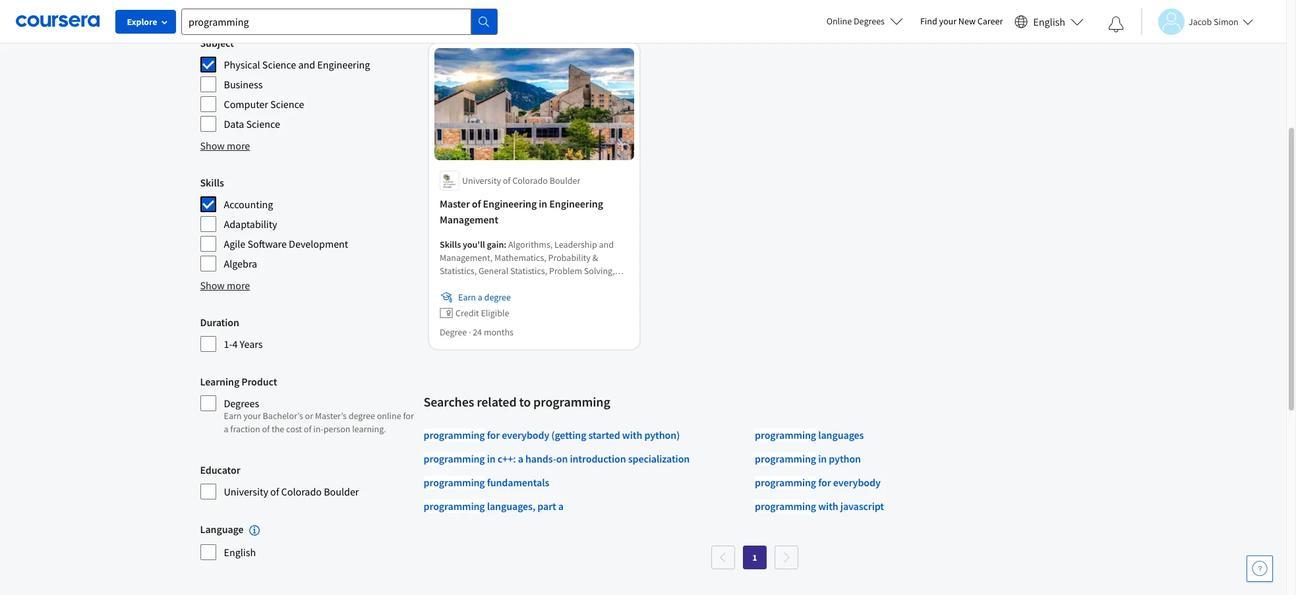Task type: vqa. For each thing, say whether or not it's contained in the screenshot.
Beginner · Course · 1 - 4 Weeks
no



Task type: locate. For each thing, give the bounding box(es) containing it.
english down information about this filter group image
[[224, 546, 256, 559]]

your inside earn your bachelor's or master's degree online for a fraction of the cost of in-person learning.
[[243, 410, 261, 422]]

business
[[224, 78, 263, 91]]

university inside 'educator' group
[[224, 485, 268, 498]]

programming for programming for everybody
[[755, 476, 816, 490]]

boulder inside 'educator' group
[[324, 485, 359, 498]]

university down educator
[[224, 485, 268, 498]]

more down data at the top
[[227, 139, 250, 152]]

0 vertical spatial university of colorado boulder
[[462, 175, 580, 187]]

duration
[[200, 316, 239, 329]]

2 horizontal spatial for
[[818, 476, 831, 490]]

for up programming with javascript
[[818, 476, 831, 490]]

1 horizontal spatial physical
[[432, 9, 464, 21]]

0 horizontal spatial degree
[[349, 410, 375, 422]]

programming up getting
[[533, 394, 610, 410]]

colorado inside 'educator' group
[[281, 485, 322, 498]]

1 horizontal spatial earn
[[458, 292, 476, 304]]

science
[[466, 9, 496, 21], [262, 58, 296, 71], [270, 98, 304, 111], [246, 117, 280, 131]]

a right part
[[558, 500, 564, 513]]

0 horizontal spatial english
[[224, 546, 256, 559]]

0 vertical spatial python
[[644, 429, 677, 442]]

physical
[[432, 9, 464, 21], [224, 58, 260, 71]]

python up programming for everybody
[[829, 453, 861, 466]]

physical inside subject group
[[224, 58, 260, 71]]

1 horizontal spatial university
[[462, 175, 501, 187]]

show for algebra
[[200, 279, 225, 292]]

university of colorado boulder inside 'educator' group
[[224, 485, 359, 498]]

2 vertical spatial for
[[818, 476, 831, 490]]

programming fundamentals
[[424, 476, 549, 490]]

new
[[959, 15, 976, 27]]

None search field
[[181, 8, 498, 35]]

earn
[[458, 292, 476, 304], [224, 410, 242, 422]]

2 more from the top
[[227, 279, 250, 292]]

1 vertical spatial for
[[487, 429, 500, 442]]

0 horizontal spatial physical
[[224, 58, 260, 71]]

part
[[538, 500, 556, 513]]

computer
[[224, 98, 268, 111]]

of up the language group
[[270, 485, 279, 498]]

colorado up master of engineering in engineering management link
[[512, 175, 548, 187]]

languages for programming languages , part a
[[487, 500, 533, 513]]

++:
[[502, 453, 516, 466]]

1 vertical spatial everybody
[[833, 476, 881, 490]]

jacob simon
[[1189, 15, 1239, 27]]

1 horizontal spatial for
[[487, 429, 500, 442]]

show more button down data at the top
[[200, 138, 250, 154]]

degree
[[484, 292, 511, 304], [349, 410, 375, 422]]

1 show more button from the top
[[200, 138, 250, 154]]

1 vertical spatial degrees
[[224, 397, 259, 410]]

1 vertical spatial and
[[298, 58, 315, 71]]

1 horizontal spatial skills
[[439, 239, 461, 251]]

0 horizontal spatial and
[[298, 58, 315, 71]]

data science
[[224, 117, 280, 131]]

24
[[473, 327, 482, 339]]

show down data at the top
[[200, 139, 225, 152]]

degree
[[439, 327, 467, 339]]

0 horizontal spatial your
[[243, 410, 261, 422]]

earn a degree
[[458, 292, 511, 304]]

a
[[478, 292, 482, 304], [224, 423, 229, 435], [518, 453, 523, 466], [558, 500, 564, 513]]

the
[[272, 423, 284, 435]]

0 horizontal spatial for
[[403, 410, 414, 422]]

0 vertical spatial skills
[[200, 176, 224, 189]]

show down algebra
[[200, 279, 225, 292]]

0 vertical spatial physical
[[432, 9, 464, 21]]

software
[[248, 237, 287, 251]]

for right online
[[403, 410, 414, 422]]

or
[[305, 410, 313, 422]]

0 horizontal spatial python
[[644, 429, 677, 442]]

0 horizontal spatial in
[[487, 453, 496, 466]]

of inside master of engineering in engineering management
[[472, 197, 481, 211]]

for inside earn your bachelor's or master's degree online for a fraction of the cost of in-person learning.
[[403, 410, 414, 422]]

boulder up the language group
[[324, 485, 359, 498]]

1 vertical spatial languages
[[487, 500, 533, 513]]

0 horizontal spatial boulder
[[324, 485, 359, 498]]

0 horizontal spatial colorado
[[281, 485, 322, 498]]

0 vertical spatial colorado
[[512, 175, 548, 187]]

your up fraction
[[243, 410, 261, 422]]

boulder
[[549, 175, 580, 187], [324, 485, 359, 498]]

1 vertical spatial colorado
[[281, 485, 322, 498]]

1 horizontal spatial english
[[1033, 15, 1066, 28]]

1 vertical spatial physical science and engineering
[[224, 58, 370, 71]]

engineering
[[514, 9, 560, 21], [317, 58, 370, 71], [483, 197, 536, 211], [549, 197, 603, 211]]

explore
[[127, 16, 157, 28]]

skills up accounting
[[200, 176, 224, 189]]

2 horizontal spatial in
[[818, 453, 827, 466]]

computer science
[[224, 98, 304, 111]]

1 vertical spatial your
[[243, 410, 261, 422]]

2 show from the top
[[200, 279, 225, 292]]

1 vertical spatial with
[[818, 500, 838, 513]]

earn inside earn your bachelor's or master's degree online for a fraction of the cost of in-person learning.
[[224, 410, 242, 422]]

more down algebra
[[227, 279, 250, 292]]

1 vertical spatial university
[[224, 485, 268, 498]]

earn up credit
[[458, 292, 476, 304]]

programming for programming with javascript
[[755, 500, 816, 513]]

programming
[[533, 394, 610, 410], [424, 429, 485, 442], [755, 429, 816, 442], [424, 453, 485, 466], [755, 453, 816, 466], [424, 476, 485, 490], [755, 476, 816, 490], [424, 500, 485, 513], [755, 500, 816, 513]]

show more button down algebra
[[200, 278, 250, 293]]

earn for earn a degree
[[458, 292, 476, 304]]

1 horizontal spatial languages
[[818, 429, 864, 442]]

jacob
[[1189, 15, 1212, 27]]

educator group
[[200, 462, 416, 500]]

credit
[[455, 308, 479, 319]]

show more button for algebra
[[200, 278, 250, 293]]

boulder up master of engineering in engineering management link
[[549, 175, 580, 187]]

accounting
[[224, 198, 273, 211]]

your for find
[[939, 15, 957, 27]]

c
[[498, 453, 502, 466]]

programming up programming languages , part a on the left bottom
[[424, 476, 485, 490]]

with right started
[[622, 429, 642, 442]]

0 horizontal spatial university
[[224, 485, 268, 498]]

programming up programming in python
[[755, 429, 816, 442]]

gain
[[487, 239, 504, 251]]

your
[[939, 15, 957, 27], [243, 410, 261, 422]]

1 vertical spatial earn
[[224, 410, 242, 422]]

languages
[[818, 429, 864, 442], [487, 500, 533, 513]]

-
[[553, 453, 556, 466]]

english right 'career' at the right of the page
[[1033, 15, 1066, 28]]

0 vertical spatial earn
[[458, 292, 476, 304]]

show more
[[200, 139, 250, 152], [200, 279, 250, 292]]

a up credit eligible
[[478, 292, 482, 304]]

0 vertical spatial show more
[[200, 139, 250, 152]]

language
[[200, 523, 244, 536]]

programming for programming in python
[[755, 453, 816, 466]]

physical inside button
[[432, 9, 464, 21]]

online
[[377, 410, 401, 422]]

0 vertical spatial degrees
[[854, 15, 885, 27]]

of inside 'educator' group
[[270, 485, 279, 498]]

programming languages , part a
[[424, 500, 564, 513]]

1 show from the top
[[200, 139, 225, 152]]

physical science and engineering
[[432, 9, 560, 21], [224, 58, 370, 71]]

find your new career link
[[914, 13, 1010, 30]]

show more button
[[200, 138, 250, 154], [200, 278, 250, 293]]

months
[[484, 327, 513, 339]]

0 vertical spatial english
[[1033, 15, 1066, 28]]

1 show more from the top
[[200, 139, 250, 152]]

everybody up the hands
[[502, 429, 549, 442]]

1 vertical spatial boulder
[[324, 485, 359, 498]]

1 vertical spatial physical
[[224, 58, 260, 71]]

1 vertical spatial show more
[[200, 279, 250, 292]]

1 horizontal spatial physical science and engineering
[[432, 9, 560, 21]]

and
[[497, 9, 512, 21], [298, 58, 315, 71]]

learning product group
[[200, 374, 416, 441]]

0 horizontal spatial everybody
[[502, 429, 549, 442]]

master of engineering in engineering management link
[[439, 196, 629, 228]]

programming for programming for everybody ( getting started with python )
[[424, 429, 485, 442]]

show more down algebra
[[200, 279, 250, 292]]

1 vertical spatial university of colorado boulder
[[224, 485, 359, 498]]

0 horizontal spatial university of colorado boulder
[[224, 485, 359, 498]]

hands
[[525, 453, 553, 466]]

earn your bachelor's or master's degree online for a fraction of the cost of in-person learning.
[[224, 410, 414, 435]]

for up c
[[487, 429, 500, 442]]

show notifications image
[[1108, 16, 1124, 32]]

more for data science
[[227, 139, 250, 152]]

a inside earn your bachelor's or master's degree online for a fraction of the cost of in-person learning.
[[224, 423, 229, 435]]

degrees down learning product
[[224, 397, 259, 410]]

1 vertical spatial more
[[227, 279, 250, 292]]

a left fraction
[[224, 423, 229, 435]]

0 vertical spatial degree
[[484, 292, 511, 304]]

0 vertical spatial more
[[227, 139, 250, 152]]

physical science and engineering button
[[424, 5, 579, 26]]

0 horizontal spatial skills
[[200, 176, 224, 189]]

fraction
[[230, 423, 260, 435]]

2 show more from the top
[[200, 279, 250, 292]]

python
[[644, 429, 677, 442], [829, 453, 861, 466]]

colorado up the language group
[[281, 485, 322, 498]]

1 vertical spatial show more button
[[200, 278, 250, 293]]

programming down programming for everybody
[[755, 500, 816, 513]]

0 vertical spatial your
[[939, 15, 957, 27]]

0 horizontal spatial degrees
[[224, 397, 259, 410]]

simon
[[1214, 15, 1239, 27]]

degree up learning.
[[349, 410, 375, 422]]

with down programming for everybody
[[818, 500, 838, 513]]

0 vertical spatial everybody
[[502, 429, 549, 442]]

product
[[241, 375, 277, 388]]

programming up programming fundamentals
[[424, 453, 485, 466]]

1 horizontal spatial degrees
[[854, 15, 885, 27]]

python up the specialization
[[644, 429, 677, 442]]

1 horizontal spatial with
[[818, 500, 838, 513]]

jacob simon button
[[1141, 8, 1253, 35]]

1 horizontal spatial and
[[497, 9, 512, 21]]

everybody
[[502, 429, 549, 442], [833, 476, 881, 490]]

everybody up javascript
[[833, 476, 881, 490]]

0 horizontal spatial physical science and engineering
[[224, 58, 370, 71]]

and inside button
[[497, 9, 512, 21]]

english inside "button"
[[1033, 15, 1066, 28]]

languages up programming in python
[[818, 429, 864, 442]]

you'll
[[463, 239, 485, 251]]

skills
[[200, 176, 224, 189], [439, 239, 461, 251]]

skills left "you'll"
[[439, 239, 461, 251]]

1 vertical spatial english
[[224, 546, 256, 559]]

university up master
[[462, 175, 501, 187]]

earn for earn your bachelor's or master's degree online for a fraction of the cost of in-person learning.
[[224, 410, 242, 422]]

2 show more button from the top
[[200, 278, 250, 293]]

degree · 24 months
[[439, 327, 513, 339]]

your right find
[[939, 15, 957, 27]]

1 horizontal spatial your
[[939, 15, 957, 27]]

1 horizontal spatial in
[[539, 197, 547, 211]]

programming down searches
[[424, 429, 485, 442]]

programming down programming languages
[[755, 453, 816, 466]]

your for earn
[[243, 410, 261, 422]]

university of colorado boulder up the language group
[[224, 485, 359, 498]]

in-
[[313, 423, 324, 435]]

show more button for data science
[[200, 138, 250, 154]]

programming down programming fundamentals
[[424, 500, 485, 513]]

more
[[227, 139, 250, 152], [227, 279, 250, 292]]

0 horizontal spatial languages
[[487, 500, 533, 513]]

0 horizontal spatial earn
[[224, 410, 242, 422]]

colorado
[[512, 175, 548, 187], [281, 485, 322, 498]]

engineering inside subject group
[[317, 58, 370, 71]]

for for programming for everybody ( getting started with python )
[[487, 429, 500, 442]]

1 horizontal spatial colorado
[[512, 175, 548, 187]]

skills inside skills group
[[200, 176, 224, 189]]

bachelor's
[[263, 410, 303, 422]]

1 horizontal spatial boulder
[[549, 175, 580, 187]]

in for programming in c ++: a hands - on introduction specialization
[[487, 453, 496, 466]]

show
[[200, 139, 225, 152], [200, 279, 225, 292]]

0 vertical spatial show
[[200, 139, 225, 152]]

1 vertical spatial skills
[[439, 239, 461, 251]]

programming in python
[[755, 453, 861, 466]]

programming for programming fundamentals
[[424, 476, 485, 490]]

programming down programming in python
[[755, 476, 816, 490]]

earn up fraction
[[224, 410, 242, 422]]

university of colorado boulder up master of engineering in engineering management
[[462, 175, 580, 187]]

1 vertical spatial degree
[[349, 410, 375, 422]]

university
[[462, 175, 501, 187], [224, 485, 268, 498]]

in for programming in python
[[818, 453, 827, 466]]

degrees
[[854, 15, 885, 27], [224, 397, 259, 410]]

0 vertical spatial and
[[497, 9, 512, 21]]

degree up eligible
[[484, 292, 511, 304]]

of up management
[[472, 197, 481, 211]]

languages down fundamentals
[[487, 500, 533, 513]]

0 horizontal spatial with
[[622, 429, 642, 442]]

1 horizontal spatial everybody
[[833, 476, 881, 490]]

learning product
[[200, 375, 277, 388]]

1-4 years
[[224, 338, 263, 351]]

0 vertical spatial physical science and engineering
[[432, 9, 560, 21]]

skills for skills
[[200, 176, 224, 189]]

0 vertical spatial languages
[[818, 429, 864, 442]]

with
[[622, 429, 642, 442], [818, 500, 838, 513]]

0 vertical spatial for
[[403, 410, 414, 422]]

degrees right online
[[854, 15, 885, 27]]

0 vertical spatial show more button
[[200, 138, 250, 154]]

1 more from the top
[[227, 139, 250, 152]]

1 vertical spatial show
[[200, 279, 225, 292]]

programming for programming languages
[[755, 429, 816, 442]]

1 vertical spatial python
[[829, 453, 861, 466]]

show more down data at the top
[[200, 139, 250, 152]]



Task type: describe. For each thing, give the bounding box(es) containing it.
subject group
[[200, 35, 416, 133]]

javascript
[[841, 500, 884, 513]]

1-
[[224, 338, 232, 351]]

programming with javascript
[[755, 500, 884, 513]]

introduction
[[570, 453, 626, 466]]

more for algebra
[[227, 279, 250, 292]]

physical science and engineering inside subject group
[[224, 58, 370, 71]]

english inside the language group
[[224, 546, 256, 559]]

started
[[589, 429, 620, 442]]

getting
[[555, 429, 586, 442]]

:
[[504, 239, 506, 251]]

programming for programming languages , part a
[[424, 500, 485, 513]]

development
[[289, 237, 348, 251]]

0 vertical spatial boulder
[[549, 175, 580, 187]]

agile
[[224, 237, 245, 251]]

show more for data science
[[200, 139, 250, 152]]

programming for everybody ( getting started with python )
[[424, 429, 680, 442]]

skills for skills you'll gain :
[[439, 239, 461, 251]]

programming languages
[[755, 429, 864, 442]]

related
[[477, 394, 517, 410]]

searches
[[424, 394, 474, 410]]

and inside subject group
[[298, 58, 315, 71]]

degrees inside learning product group
[[224, 397, 259, 410]]

credit eligible
[[455, 308, 509, 319]]

a right ++:
[[518, 453, 523, 466]]

(
[[551, 429, 555, 442]]

on
[[556, 453, 568, 466]]

of left the
[[262, 423, 270, 435]]

for for programming for everybody
[[818, 476, 831, 490]]

data
[[224, 117, 244, 131]]

4
[[232, 338, 238, 351]]

online
[[827, 15, 852, 27]]

to
[[519, 394, 531, 410]]

everybody for programming for everybody
[[833, 476, 881, 490]]

educator
[[200, 464, 240, 477]]

information about this filter group image
[[249, 526, 260, 536]]

master's
[[315, 410, 347, 422]]

find your new career
[[920, 15, 1003, 27]]

,
[[533, 500, 536, 513]]

1 horizontal spatial university of colorado boulder
[[462, 175, 580, 187]]

)
[[677, 429, 680, 442]]

find
[[920, 15, 937, 27]]

person
[[324, 423, 350, 435]]

programming in c ++: a hands - on introduction specialization
[[424, 453, 690, 466]]

languages for programming languages
[[818, 429, 864, 442]]

algebra
[[224, 257, 257, 270]]

show more for algebra
[[200, 279, 250, 292]]

1 horizontal spatial python
[[829, 453, 861, 466]]

duration group
[[200, 315, 416, 353]]

engineering inside button
[[514, 9, 560, 21]]

of up master of engineering in engineering management
[[503, 175, 510, 187]]

0 vertical spatial university
[[462, 175, 501, 187]]

fundamentals
[[487, 476, 549, 490]]

adaptability
[[224, 218, 277, 231]]

science inside button
[[466, 9, 496, 21]]

searches related to programming
[[424, 394, 610, 410]]

cost
[[286, 423, 302, 435]]

programming for programming in c ++: a hands - on introduction specialization
[[424, 453, 485, 466]]

of left in-
[[304, 423, 312, 435]]

in inside master of engineering in engineering management
[[539, 197, 547, 211]]

explore button
[[115, 10, 176, 34]]

skills group
[[200, 175, 416, 272]]

management
[[439, 213, 498, 226]]

master
[[439, 197, 470, 211]]

0 vertical spatial with
[[622, 429, 642, 442]]

learning.
[[352, 423, 386, 435]]

What do you want to learn? text field
[[181, 8, 471, 35]]

degree inside earn your bachelor's or master's degree online for a fraction of the cost of in-person learning.
[[349, 410, 375, 422]]

help center image
[[1252, 561, 1268, 577]]

eligible
[[481, 308, 509, 319]]

online degrees button
[[816, 7, 914, 36]]

online degrees
[[827, 15, 885, 27]]

physical science and engineering inside button
[[432, 9, 560, 21]]

language group
[[200, 522, 416, 561]]

·
[[468, 327, 471, 339]]

specialization
[[628, 453, 690, 466]]

1
[[753, 552, 757, 564]]

years
[[240, 338, 263, 351]]

skills you'll gain :
[[439, 239, 508, 251]]

coursera image
[[16, 11, 100, 32]]

everybody for programming for everybody ( getting started with python )
[[502, 429, 549, 442]]

career
[[978, 15, 1003, 27]]

agile software development
[[224, 237, 348, 251]]

show for data science
[[200, 139, 225, 152]]

learning
[[200, 375, 239, 388]]

degrees inside popup button
[[854, 15, 885, 27]]

1 horizontal spatial degree
[[484, 292, 511, 304]]

english button
[[1010, 0, 1089, 43]]

subject
[[200, 36, 234, 49]]

1 button
[[743, 546, 767, 570]]

master of engineering in engineering management
[[439, 197, 603, 226]]

programming for everybody
[[755, 476, 881, 490]]



